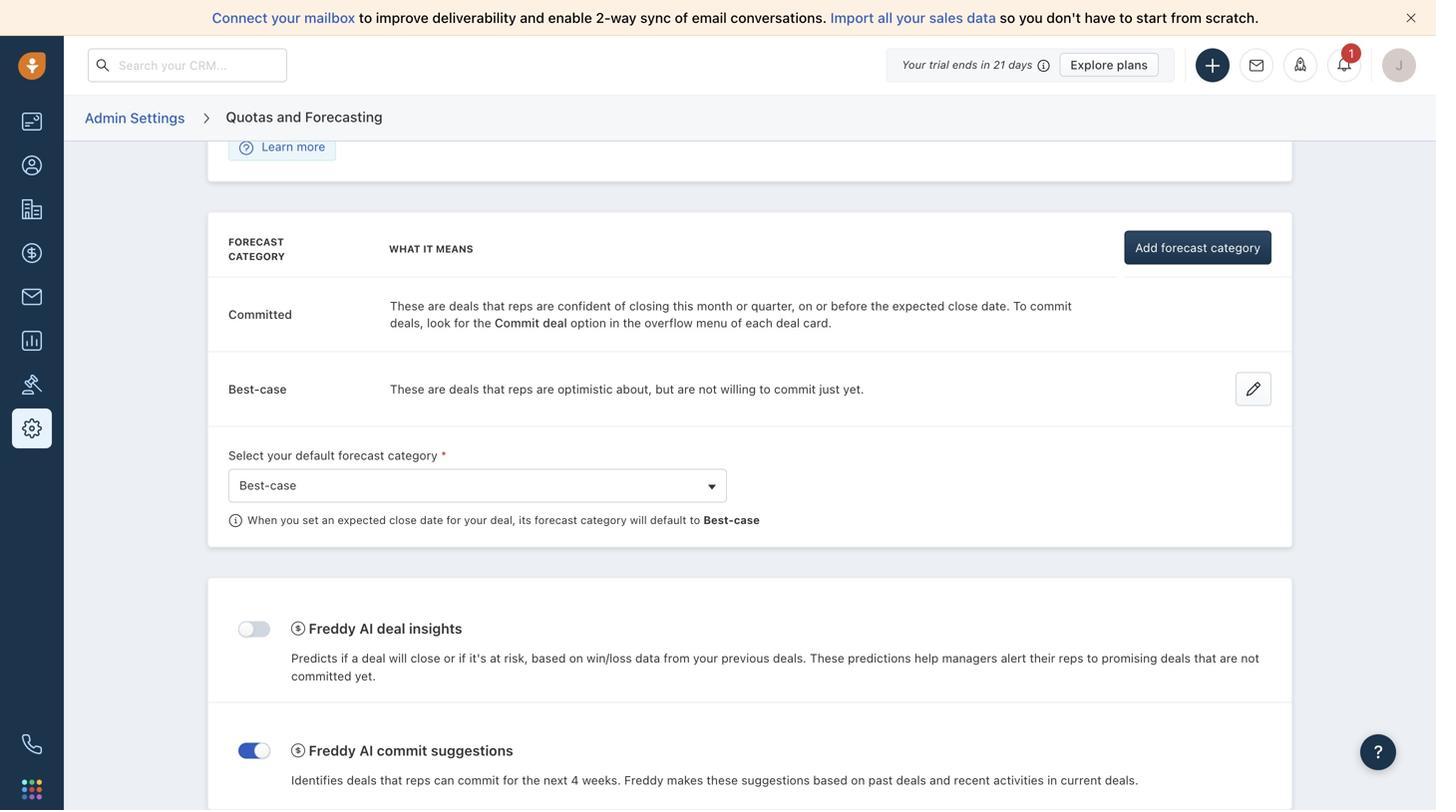 Task type: locate. For each thing, give the bounding box(es) containing it.
your
[[902, 58, 926, 71]]

0 horizontal spatial in
[[610, 316, 620, 330]]

properties image
[[22, 375, 42, 395]]

2 vertical spatial case
[[734, 514, 760, 527]]

data
[[967, 9, 996, 26], [635, 652, 660, 666]]

that right the promising
[[1194, 652, 1216, 666]]

are
[[428, 299, 446, 313], [536, 299, 554, 313], [428, 382, 446, 396], [536, 382, 554, 396], [678, 382, 695, 396], [1220, 652, 1238, 666]]

1 vertical spatial based
[[813, 774, 848, 788]]

select
[[228, 449, 264, 463]]

these inside predicts if a deal will close or if it's at risk, based on win/loss data from your previous deals. these predictions help managers alert their reps to promising deals that are not committed yet.
[[810, 652, 844, 666]]

1 horizontal spatial if
[[459, 652, 466, 666]]

you right so
[[1019, 9, 1043, 26]]

predicts
[[291, 652, 338, 666]]

plans
[[1117, 58, 1148, 72]]

or
[[736, 299, 748, 313], [816, 299, 828, 313], [444, 652, 455, 666]]

0 horizontal spatial will
[[389, 652, 407, 666]]

forecast left * at the bottom left
[[338, 449, 384, 463]]

2 horizontal spatial or
[[816, 299, 828, 313]]

freddy ai commit suggestions
[[309, 743, 513, 759]]

1 horizontal spatial yet.
[[843, 382, 864, 396]]

2 horizontal spatial forecast
[[1161, 241, 1207, 255]]

2 horizontal spatial on
[[851, 774, 865, 788]]

expected right before
[[892, 299, 945, 313]]

1 vertical spatial in
[[610, 316, 620, 330]]

freddy up identifies
[[309, 743, 356, 759]]

your inside predicts if a deal will close or if it's at risk, based on win/loss data from your previous deals. these predictions help managers alert their reps to promising deals that are not committed yet.
[[693, 652, 718, 666]]

admin settings
[[85, 110, 185, 126]]

their
[[1030, 652, 1055, 666]]

alert
[[1001, 652, 1026, 666]]

option
[[571, 316, 606, 330]]

0 horizontal spatial on
[[569, 652, 583, 666]]

2 horizontal spatial and
[[930, 774, 951, 788]]

these up deals,
[[390, 299, 425, 313]]

2 vertical spatial freddy
[[624, 774, 664, 788]]

or up card.
[[816, 299, 828, 313]]

card.
[[803, 316, 832, 330]]

2 horizontal spatial of
[[731, 316, 742, 330]]

0 horizontal spatial if
[[341, 652, 348, 666]]

expected right an
[[338, 514, 386, 527]]

or up each
[[736, 299, 748, 313]]

1 vertical spatial from
[[664, 652, 690, 666]]

0 vertical spatial close
[[948, 299, 978, 313]]

conversations.
[[730, 9, 827, 26]]

case inside best-case "button"
[[270, 479, 296, 493]]

2 vertical spatial best-
[[703, 514, 734, 527]]

reps up commit
[[508, 299, 533, 313]]

suggestions
[[431, 743, 513, 759], [741, 774, 810, 788]]

1 vertical spatial best-case
[[239, 479, 296, 493]]

but
[[655, 382, 674, 396]]

deals. right previous
[[773, 652, 807, 666]]

0 vertical spatial suggestions
[[431, 743, 513, 759]]

these are deals that reps are optimistic about, but are not willing to commit just yet.
[[390, 382, 864, 396]]

0 horizontal spatial yet.
[[355, 670, 376, 684]]

suggestions up can in the left bottom of the page
[[431, 743, 513, 759]]

commit deal option in the overflow menu of each deal card.
[[495, 316, 832, 330]]

ai right deal image
[[359, 743, 373, 759]]

2 vertical spatial these
[[810, 652, 844, 666]]

close down insights
[[410, 652, 440, 666]]

your right select on the left bottom of page
[[267, 449, 292, 463]]

these are deals that reps are confident of closing this month or quarter, on or before the expected close date. to commit deals, look for the
[[390, 299, 1072, 330]]

1 horizontal spatial expected
[[892, 299, 945, 313]]

ends
[[952, 58, 978, 71]]

on left past
[[851, 774, 865, 788]]

yet.
[[843, 382, 864, 396], [355, 670, 376, 684]]

and up learn more
[[277, 109, 301, 125]]

0 vertical spatial for
[[454, 316, 470, 330]]

0 vertical spatial these
[[390, 299, 425, 313]]

based left past
[[813, 774, 848, 788]]

of left closing
[[614, 299, 626, 313]]

1 vertical spatial of
[[614, 299, 626, 313]]

close image
[[1406, 13, 1416, 23]]

or left it's
[[444, 652, 455, 666]]

yet. down a
[[355, 670, 376, 684]]

that down commit
[[483, 382, 505, 396]]

connect
[[212, 9, 268, 26]]

deals right identifies
[[347, 774, 377, 788]]

2-
[[596, 9, 611, 26]]

0 vertical spatial from
[[1171, 9, 1202, 26]]

deal right a
[[362, 652, 385, 666]]

look
[[427, 316, 451, 330]]

expected inside these are deals that reps are confident of closing this month or quarter, on or before the expected close date. to commit deals, look for the
[[892, 299, 945, 313]]

deal inside predicts if a deal will close or if it's at risk, based on win/loss data from your previous deals. these predictions help managers alert their reps to promising deals that are not committed yet.
[[362, 652, 385, 666]]

1 vertical spatial these
[[390, 382, 425, 396]]

its
[[519, 514, 531, 527]]

of
[[675, 9, 688, 26], [614, 299, 626, 313], [731, 316, 742, 330]]

you
[[1019, 9, 1043, 26], [280, 514, 299, 527]]

close inside predicts if a deal will close or if it's at risk, based on win/loss data from your previous deals. these predictions help managers alert their reps to promising deals that are not committed yet.
[[410, 652, 440, 666]]

1 horizontal spatial data
[[967, 9, 996, 26]]

of inside these are deals that reps are confident of closing this month or quarter, on or before the expected close date. to commit deals, look for the
[[614, 299, 626, 313]]

yet. right just
[[843, 382, 864, 396]]

0 horizontal spatial you
[[280, 514, 299, 527]]

1
[[1349, 46, 1354, 60]]

past
[[868, 774, 893, 788]]

deals. right current
[[1105, 774, 1139, 788]]

mailbox
[[304, 9, 355, 26]]

for right look
[[454, 316, 470, 330]]

your right all
[[896, 9, 926, 26]]

and left recent
[[930, 774, 951, 788]]

close left date
[[389, 514, 417, 527]]

way
[[611, 9, 637, 26]]

0 horizontal spatial from
[[664, 652, 690, 666]]

in left current
[[1047, 774, 1057, 788]]

1 vertical spatial on
[[569, 652, 583, 666]]

0 vertical spatial and
[[520, 9, 544, 26]]

data left so
[[967, 9, 996, 26]]

deals inside these are deals that reps are confident of closing this month or quarter, on or before the expected close date. to commit deals, look for the
[[449, 299, 479, 313]]

are right the promising
[[1220, 652, 1238, 666]]

from right start
[[1171, 9, 1202, 26]]

1 horizontal spatial in
[[981, 58, 990, 71]]

2 vertical spatial and
[[930, 774, 951, 788]]

0 horizontal spatial of
[[614, 299, 626, 313]]

1 horizontal spatial suggestions
[[741, 774, 810, 788]]

that inside predicts if a deal will close or if it's at risk, based on win/loss data from your previous deals. these predictions help managers alert their reps to promising deals that are not committed yet.
[[1194, 652, 1216, 666]]

1 horizontal spatial not
[[1241, 652, 1259, 666]]

1 horizontal spatial on
[[798, 299, 813, 313]]

1 vertical spatial close
[[389, 514, 417, 527]]

data right the win/loss
[[635, 652, 660, 666]]

it
[[423, 243, 433, 255]]

1 vertical spatial ai
[[359, 743, 373, 759]]

best-case button
[[228, 469, 727, 503]]

if left a
[[341, 652, 348, 666]]

on left the win/loss
[[569, 652, 583, 666]]

of for confident
[[614, 299, 626, 313]]

reps left the optimistic
[[508, 382, 533, 396]]

forecast
[[228, 236, 284, 248]]

0 vertical spatial expected
[[892, 299, 945, 313]]

connect your mailbox to improve deliverability and enable 2-way sync of email conversations. import all your sales data so you don't have to start from scratch.
[[212, 9, 1259, 26]]

1 horizontal spatial forecast
[[535, 514, 577, 527]]

1 vertical spatial you
[[280, 514, 299, 527]]

from inside predicts if a deal will close or if it's at risk, based on win/loss data from your previous deals. these predictions help managers alert their reps to promising deals that are not committed yet.
[[664, 652, 690, 666]]

from right the win/loss
[[664, 652, 690, 666]]

if left it's
[[459, 652, 466, 666]]

freddy left makes
[[624, 774, 664, 788]]

these down deals,
[[390, 382, 425, 396]]

for
[[454, 316, 470, 330], [446, 514, 461, 527], [503, 774, 519, 788]]

learn more link
[[229, 138, 335, 155]]

what's new image
[[1294, 57, 1307, 71]]

suggestions right these
[[741, 774, 810, 788]]

0 horizontal spatial and
[[277, 109, 301, 125]]

close for predicts if a deal will close or if it's at risk, based on win/loss data from your previous deals. these predictions help managers alert their reps to promising deals that are not committed yet.
[[410, 652, 440, 666]]

forecast right its
[[535, 514, 577, 527]]

month
[[697, 299, 733, 313]]

2 ai from the top
[[359, 743, 373, 759]]

forecast
[[1161, 241, 1207, 255], [338, 449, 384, 463], [535, 514, 577, 527]]

will
[[630, 514, 647, 527], [389, 652, 407, 666]]

for left next
[[503, 774, 519, 788]]

you left set
[[280, 514, 299, 527]]

on
[[798, 299, 813, 313], [569, 652, 583, 666], [851, 774, 865, 788]]

can
[[434, 774, 454, 788]]

of right sync
[[675, 9, 688, 26]]

1 horizontal spatial default
[[650, 514, 687, 527]]

are up commit
[[536, 299, 554, 313]]

these inside these are deals that reps are confident of closing this month or quarter, on or before the expected close date. to commit deals, look for the
[[390, 299, 425, 313]]

and
[[520, 9, 544, 26], [277, 109, 301, 125], [930, 774, 951, 788]]

0 vertical spatial will
[[630, 514, 647, 527]]

0 vertical spatial based
[[531, 652, 566, 666]]

expected
[[892, 299, 945, 313], [338, 514, 386, 527]]

select your default forecast category *
[[228, 449, 447, 463]]

0 vertical spatial ai
[[359, 621, 373, 637]]

2 vertical spatial in
[[1047, 774, 1057, 788]]

based right risk, in the bottom of the page
[[531, 652, 566, 666]]

1 link
[[1327, 43, 1361, 82]]

0 vertical spatial of
[[675, 9, 688, 26]]

admin settings link
[[84, 103, 186, 134]]

close
[[948, 299, 978, 313], [389, 514, 417, 527], [410, 652, 440, 666]]

1 vertical spatial expected
[[338, 514, 386, 527]]

deals up look
[[449, 299, 479, 313]]

commit
[[1030, 299, 1072, 313], [774, 382, 816, 396], [377, 743, 427, 759], [458, 774, 500, 788]]

category left * at the bottom left
[[388, 449, 438, 463]]

1 horizontal spatial based
[[813, 774, 848, 788]]

0 vertical spatial on
[[798, 299, 813, 313]]

2 vertical spatial close
[[410, 652, 440, 666]]

that inside these are deals that reps are confident of closing this month or quarter, on or before the expected close date. to commit deals, look for the
[[483, 299, 505, 313]]

1 horizontal spatial will
[[630, 514, 647, 527]]

forecast category
[[228, 236, 285, 262]]

category inside button
[[1211, 241, 1261, 255]]

reps right the their
[[1059, 652, 1084, 666]]

0 horizontal spatial deals.
[[773, 652, 807, 666]]

help
[[914, 652, 939, 666]]

0 vertical spatial you
[[1019, 9, 1043, 26]]

1 horizontal spatial you
[[1019, 9, 1043, 26]]

ai right deal icon
[[359, 621, 373, 637]]

1 vertical spatial deals.
[[1105, 774, 1139, 788]]

predicts if a deal will close or if it's at risk, based on win/loss data from your previous deals. these predictions help managers alert their reps to promising deals that are not committed yet.
[[291, 652, 1259, 684]]

1 horizontal spatial and
[[520, 9, 544, 26]]

close inside these are deals that reps are confident of closing this month or quarter, on or before the expected close date. to commit deals, look for the
[[948, 299, 978, 313]]

1 vertical spatial data
[[635, 652, 660, 666]]

and left enable
[[520, 9, 544, 26]]

deals
[[449, 299, 479, 313], [449, 382, 479, 396], [1161, 652, 1191, 666], [347, 774, 377, 788], [896, 774, 926, 788]]

in right option
[[610, 316, 620, 330]]

managers
[[942, 652, 997, 666]]

0 vertical spatial not
[[699, 382, 717, 396]]

if
[[341, 652, 348, 666], [459, 652, 466, 666]]

0 vertical spatial in
[[981, 58, 990, 71]]

2 vertical spatial for
[[503, 774, 519, 788]]

based inside predicts if a deal will close or if it's at risk, based on win/loss data from your previous deals. these predictions help managers alert their reps to promising deals that are not committed yet.
[[531, 652, 566, 666]]

category
[[1211, 241, 1261, 255], [228, 251, 285, 262], [388, 449, 438, 463], [581, 514, 627, 527]]

0 vertical spatial forecast
[[1161, 241, 1207, 255]]

0 vertical spatial freddy
[[309, 621, 356, 637]]

add
[[1135, 241, 1158, 255]]

best-case up when
[[239, 479, 296, 493]]

1 vertical spatial will
[[389, 652, 407, 666]]

0 vertical spatial yet.
[[843, 382, 864, 396]]

for inside these are deals that reps are confident of closing this month or quarter, on or before the expected close date. to commit deals, look for the
[[454, 316, 470, 330]]

0 horizontal spatial data
[[635, 652, 660, 666]]

1 vertical spatial best-
[[239, 479, 270, 493]]

1 vertical spatial suggestions
[[741, 774, 810, 788]]

forecast right add
[[1161, 241, 1207, 255]]

in for ends
[[981, 58, 990, 71]]

1 vertical spatial forecast
[[338, 449, 384, 463]]

freddy right deal icon
[[309, 621, 356, 637]]

best-case up select on the left bottom of page
[[228, 382, 287, 396]]

activities
[[993, 774, 1044, 788]]

are inside predicts if a deal will close or if it's at risk, based on win/loss data from your previous deals. these predictions help managers alert their reps to promising deals that are not committed yet.
[[1220, 652, 1238, 666]]

0 horizontal spatial forecast
[[338, 449, 384, 463]]

1 vertical spatial not
[[1241, 652, 1259, 666]]

1 vertical spatial case
[[270, 479, 296, 493]]

1 vertical spatial for
[[446, 514, 461, 527]]

category right add
[[1211, 241, 1261, 255]]

are up look
[[428, 299, 446, 313]]

of left each
[[731, 316, 742, 330]]

previous
[[721, 652, 770, 666]]

0 vertical spatial default
[[295, 449, 335, 463]]

0 horizontal spatial expected
[[338, 514, 386, 527]]

in left 21
[[981, 58, 990, 71]]

1 horizontal spatial deals.
[[1105, 774, 1139, 788]]

explore plans link
[[1060, 53, 1159, 77]]

on up card.
[[798, 299, 813, 313]]

the
[[871, 299, 889, 313], [473, 316, 491, 330], [623, 316, 641, 330], [522, 774, 540, 788]]

connect your mailbox link
[[212, 9, 359, 26]]

not
[[699, 382, 717, 396], [1241, 652, 1259, 666]]

closing
[[629, 299, 670, 313]]

on inside these are deals that reps are confident of closing this month or quarter, on or before the expected close date. to commit deals, look for the
[[798, 299, 813, 313]]

your left previous
[[693, 652, 718, 666]]

these left 'predictions'
[[810, 652, 844, 666]]

based
[[531, 652, 566, 666], [813, 774, 848, 788]]

1 vertical spatial yet.
[[355, 670, 376, 684]]

forecasting
[[305, 109, 383, 125]]

1 ai from the top
[[359, 621, 373, 637]]

deals right the promising
[[1161, 652, 1191, 666]]

0 horizontal spatial based
[[531, 652, 566, 666]]

1 vertical spatial and
[[277, 109, 301, 125]]

reps left can in the left bottom of the page
[[406, 774, 431, 788]]

days
[[1008, 58, 1033, 71]]

deals. inside predicts if a deal will close or if it's at risk, based on win/loss data from your previous deals. these predictions help managers alert their reps to promising deals that are not committed yet.
[[773, 652, 807, 666]]

0 horizontal spatial suggestions
[[431, 743, 513, 759]]

for right date
[[446, 514, 461, 527]]

recent
[[954, 774, 990, 788]]

that up commit
[[483, 299, 505, 313]]

0 vertical spatial deals.
[[773, 652, 807, 666]]

from
[[1171, 9, 1202, 26], [664, 652, 690, 666]]

deal
[[543, 316, 567, 330], [776, 316, 800, 330], [377, 621, 405, 637], [362, 652, 385, 666]]

deal left option
[[543, 316, 567, 330]]

deals down look
[[449, 382, 479, 396]]

0 horizontal spatial or
[[444, 652, 455, 666]]

your
[[271, 9, 301, 26], [896, 9, 926, 26], [267, 449, 292, 463], [464, 514, 487, 527], [693, 652, 718, 666]]

1 vertical spatial freddy
[[309, 743, 356, 759]]

best-
[[228, 382, 260, 396], [239, 479, 270, 493], [703, 514, 734, 527]]

close left date.
[[948, 299, 978, 313]]

risk,
[[504, 652, 528, 666]]

2 vertical spatial of
[[731, 316, 742, 330]]

your left deal,
[[464, 514, 487, 527]]



Task type: vqa. For each thing, say whether or not it's contained in the screenshot.
Missing translation "Unavailable" for locale "en-us" Image
no



Task type: describe. For each thing, give the bounding box(es) containing it.
freshworks switcher image
[[22, 780, 42, 800]]

this
[[673, 299, 694, 313]]

ai for deal
[[359, 621, 373, 637]]

freddy for freddy ai deal insights
[[309, 621, 356, 637]]

promising
[[1102, 652, 1157, 666]]

when
[[247, 514, 277, 527]]

send email image
[[1250, 59, 1264, 72]]

improve
[[376, 9, 429, 26]]

what
[[389, 243, 420, 255]]

2 vertical spatial on
[[851, 774, 865, 788]]

quarter,
[[751, 299, 795, 313]]

or inside predicts if a deal will close or if it's at risk, based on win/loss data from your previous deals. these predictions help managers alert their reps to promising deals that are not committed yet.
[[444, 652, 455, 666]]

date
[[420, 514, 443, 527]]

it's
[[469, 652, 487, 666]]

scratch.
[[1205, 9, 1259, 26]]

deal image
[[291, 743, 305, 759]]

deals right past
[[896, 774, 926, 788]]

set
[[302, 514, 319, 527]]

current
[[1061, 774, 1102, 788]]

ai for commit
[[359, 743, 373, 759]]

0 vertical spatial case
[[260, 382, 287, 396]]

in for option
[[610, 316, 620, 330]]

best-case inside "button"
[[239, 479, 296, 493]]

when you set an expected close date for your deal, its forecast category will default to best-case
[[247, 514, 760, 527]]

add forecast category button
[[1124, 231, 1272, 265]]

commit inside these are deals that reps are confident of closing this month or quarter, on or before the expected close date. to commit deals, look for the
[[1030, 299, 1072, 313]]

data inside predicts if a deal will close or if it's at risk, based on win/loss data from your previous deals. these predictions help managers alert their reps to promising deals that are not committed yet.
[[635, 652, 660, 666]]

makes
[[667, 774, 703, 788]]

on inside predicts if a deal will close or if it's at risk, based on win/loss data from your previous deals. these predictions help managers alert their reps to promising deals that are not committed yet.
[[569, 652, 583, 666]]

*
[[441, 449, 447, 463]]

freddy ai deal insights
[[309, 621, 462, 637]]

start
[[1136, 9, 1167, 26]]

yet. inside predicts if a deal will close or if it's at risk, based on win/loss data from your previous deals. these predictions help managers alert their reps to promising deals that are not committed yet.
[[355, 670, 376, 684]]

admin
[[85, 110, 126, 126]]

deals inside predicts if a deal will close or if it's at risk, based on win/loss data from your previous deals. these predictions help managers alert their reps to promising deals that are not committed yet.
[[1161, 652, 1191, 666]]

your left mailbox
[[271, 9, 301, 26]]

just
[[819, 382, 840, 396]]

each
[[746, 316, 773, 330]]

2 if from the left
[[459, 652, 466, 666]]

add forecast category
[[1135, 241, 1261, 255]]

category right its
[[581, 514, 627, 527]]

reps inside predicts if a deal will close or if it's at risk, based on win/loss data from your previous deals. these predictions help managers alert their reps to promising deals that are not committed yet.
[[1059, 652, 1084, 666]]

phone element
[[12, 725, 52, 765]]

sales
[[929, 9, 963, 26]]

identifies deals that reps can commit for the next 4 weeks. freddy makes these suggestions based on past deals and recent activities in current deals.
[[291, 774, 1139, 788]]

not inside predicts if a deal will close or if it's at risk, based on win/loss data from your previous deals. these predictions help managers alert their reps to promising deals that are not committed yet.
[[1241, 652, 1259, 666]]

1 vertical spatial default
[[650, 514, 687, 527]]

identifies
[[291, 774, 343, 788]]

at
[[490, 652, 501, 666]]

next
[[544, 774, 568, 788]]

win/loss
[[587, 652, 632, 666]]

enable
[[548, 9, 592, 26]]

optimistic
[[558, 382, 613, 396]]

weeks.
[[582, 774, 621, 788]]

so
[[1000, 9, 1015, 26]]

close for when you set an expected close date for your deal, its forecast category will default to best-case
[[389, 514, 417, 527]]

to
[[1013, 299, 1027, 313]]

that down freddy ai commit suggestions
[[380, 774, 402, 788]]

freddy for freddy ai commit suggestions
[[309, 743, 356, 759]]

overflow
[[645, 316, 693, 330]]

are right "but" on the top of the page
[[678, 382, 695, 396]]

a
[[352, 652, 358, 666]]

committed
[[228, 308, 292, 321]]

category down forecast
[[228, 251, 285, 262]]

import all your sales data link
[[830, 9, 1000, 26]]

sync
[[640, 9, 671, 26]]

all
[[878, 9, 893, 26]]

email
[[692, 9, 727, 26]]

reps inside these are deals that reps are confident of closing this month or quarter, on or before the expected close date. to commit deals, look for the
[[508, 299, 533, 313]]

deal,
[[490, 514, 516, 527]]

learn more
[[262, 140, 325, 154]]

learn
[[262, 140, 293, 154]]

deal down quarter,
[[776, 316, 800, 330]]

the left commit
[[473, 316, 491, 330]]

1 horizontal spatial or
[[736, 299, 748, 313]]

about,
[[616, 382, 652, 396]]

1 horizontal spatial from
[[1171, 9, 1202, 26]]

more
[[297, 140, 325, 154]]

the left next
[[522, 774, 540, 788]]

your trial ends in 21 days
[[902, 58, 1033, 71]]

these for these are deals that reps are confident of closing this month or quarter, on or before the expected close date. to commit deals, look for the
[[390, 299, 425, 313]]

the right before
[[871, 299, 889, 313]]

0 vertical spatial data
[[967, 9, 996, 26]]

forecast inside add forecast category button
[[1161, 241, 1207, 255]]

explore
[[1071, 58, 1114, 72]]

these for these are deals that reps are optimistic about, but are not willing to commit just yet.
[[390, 382, 425, 396]]

1 if from the left
[[341, 652, 348, 666]]

quotas
[[226, 109, 273, 125]]

0 horizontal spatial default
[[295, 449, 335, 463]]

are left the optimistic
[[536, 382, 554, 396]]

0 vertical spatial best-
[[228, 382, 260, 396]]

the down closing
[[623, 316, 641, 330]]

menu
[[696, 316, 727, 330]]

1 horizontal spatial of
[[675, 9, 688, 26]]

0 vertical spatial best-case
[[228, 382, 287, 396]]

of for menu
[[731, 316, 742, 330]]

deal image
[[291, 621, 305, 637]]

4
[[571, 774, 579, 788]]

Search your CRM... text field
[[88, 48, 287, 82]]

means
[[436, 243, 473, 255]]

will inside predicts if a deal will close or if it's at risk, based on win/loss data from your previous deals. these predictions help managers alert their reps to promising deals that are not committed yet.
[[389, 652, 407, 666]]

best- inside "button"
[[239, 479, 270, 493]]

deal left insights
[[377, 621, 405, 637]]

to inside predicts if a deal will close or if it's at risk, based on win/loss data from your previous deals. these predictions help managers alert their reps to promising deals that are not committed yet.
[[1087, 652, 1098, 666]]

2 horizontal spatial in
[[1047, 774, 1057, 788]]

phone image
[[22, 735, 42, 755]]

predictions
[[848, 652, 911, 666]]

import
[[830, 9, 874, 26]]

an
[[322, 514, 334, 527]]

deals,
[[390, 316, 424, 330]]

0 horizontal spatial not
[[699, 382, 717, 396]]

willing
[[720, 382, 756, 396]]

explore plans
[[1071, 58, 1148, 72]]

trial
[[929, 58, 949, 71]]

deliverability
[[432, 9, 516, 26]]

are down look
[[428, 382, 446, 396]]

insights
[[409, 621, 462, 637]]

what it means
[[389, 243, 473, 255]]

settings
[[130, 110, 185, 126]]



